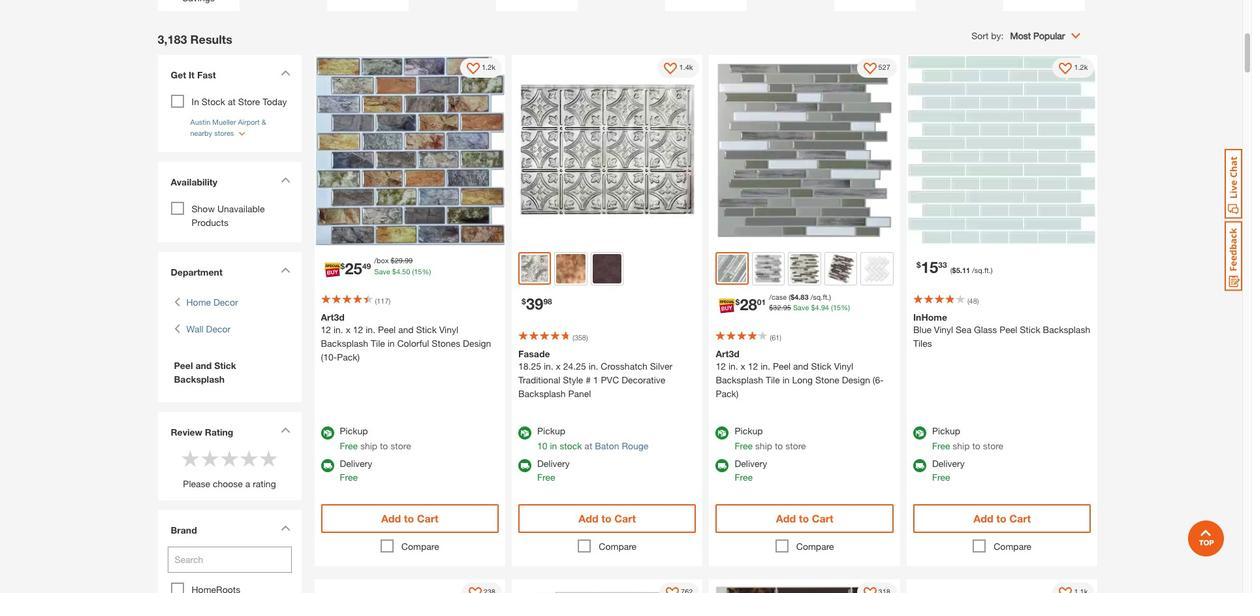 Task type: describe. For each thing, give the bounding box(es) containing it.
in for long
[[783, 374, 790, 385]]

sort by: most popular
[[972, 30, 1066, 41]]

94
[[822, 303, 829, 312]]

61
[[772, 333, 780, 341]]

. inside $ 15 33 ( $ 5 . 11 /sq.ft. )
[[961, 266, 963, 274]]

fast
[[197, 69, 216, 80]]

32
[[774, 303, 782, 312]]

smoked pewter image
[[593, 254, 622, 283]]

most
[[1011, 30, 1031, 41]]

available for pickup image
[[519, 426, 532, 439]]

99
[[405, 256, 413, 265]]

peel inside peel and stick backsplash
[[174, 360, 193, 371]]

pickup free ship to store for (
[[735, 425, 806, 451]]

cart for 18.25 in. x 24.25 in. crosshatch silver traditional style # 1 pvc decorative backsplash panel available shipping image's add to cart button
[[615, 512, 636, 524]]

1.2k for art3d 12 in. x 12 in. peel and stick vinyl backsplash tile in colorful stones design (10-pack)
[[482, 63, 496, 71]]

backsplash inside peel and stick backsplash
[[174, 373, 225, 384]]

( 117 )
[[375, 297, 391, 305]]

art3d for art3d 12 in. x 12 in. peel and stick vinyl backsplash tile in colorful stones design (10-pack)
[[321, 312, 345, 323]]

15 inside '/case ( $ 4 . 83 /sq.ft. ) $ 32 . 95 save $ 4 . 94 ( 15 %)'
[[833, 303, 841, 312]]

$ right 01
[[770, 303, 774, 312]]

style
[[563, 374, 583, 385]]

1 available shipping image from the left
[[321, 459, 334, 472]]

delivery for 12 in. x 12 in. peel and stick vinyl backsplash tile in long stone design (6- pack) available shipping image
[[735, 458, 768, 469]]

48
[[970, 297, 978, 305]]

get
[[171, 69, 186, 80]]

$ left 33
[[917, 260, 921, 270]]

rating
[[205, 426, 233, 437]]

brand link
[[164, 516, 295, 546]]

peel and stick backsplash link
[[171, 358, 288, 386]]

silver
[[650, 360, 673, 371]]

pickup free ship to store for 12 in. x 12 in. peel and stick vinyl backsplash tile in colorful stones design (10-pack)
[[340, 425, 411, 451]]

at inside pickup 10 in stock at baton rouge
[[585, 440, 593, 451]]

vinyl for art3d 12 in. x 12 in. peel and stick vinyl backsplash tile in colorful stones design (10-pack)
[[439, 324, 459, 335]]

add to cart button for first available shipping image from left
[[321, 504, 499, 533]]

%) inside /box $ 29 . 99 save $ 4 . 50 ( 15 %)
[[422, 267, 431, 275]]

. up 50
[[403, 256, 405, 265]]

add to cart for 12 in. x 12 in. peel and stick vinyl backsplash tile in long stone design (6- pack) available shipping image
[[776, 512, 834, 524]]

. down /case
[[782, 303, 784, 312]]

pvc
[[601, 374, 619, 385]]

please choose a rating
[[183, 478, 276, 489]]

it
[[189, 69, 195, 80]]

review rating link
[[171, 425, 256, 439]]

get it fast link
[[164, 61, 295, 91]]

caret icon image for availability
[[281, 177, 290, 183]]

11
[[963, 266, 971, 274]]

colorful
[[397, 338, 429, 349]]

fasade 18.25 in. x 24.25 in. crosshatch silver traditional style # 1 pvc decorative backsplash panel
[[519, 348, 673, 399]]

today
[[263, 96, 287, 107]]

art3d 12 in. x 12 in. peel and stick vinyl backsplash tile in colorful stones design (10-pack)
[[321, 312, 491, 362]]

1.2k button for inhome blue vinyl sea glass peel stick backsplash tiles
[[1053, 58, 1095, 77]]

3,183
[[158, 32, 187, 46]]

12 in. x 12 in. peel and stick vinyl backsplash tile in long stone (6-pack) image
[[710, 579, 901, 593]]

$ inside $ 25 49
[[341, 261, 345, 271]]

) for ( 61 )
[[780, 333, 782, 341]]

delivery free for first available shipping image from left
[[340, 458, 372, 482]]

3,183 results
[[158, 32, 232, 46]]

25
[[345, 259, 362, 277]]

in. down the $ 28 01
[[729, 360, 739, 371]]

33
[[939, 260, 948, 270]]

peel inside art3d 12 in. x 12 in. peel and stick vinyl backsplash tile in long stone design (6- pack)
[[773, 360, 791, 371]]

$ inside $ 39 98
[[522, 296, 526, 306]]

back caret image for wall decor
[[174, 322, 180, 335]]

2 horizontal spatial 15
[[921, 258, 939, 276]]

01
[[758, 297, 766, 307]]

add to cart for available shipping icon
[[974, 512, 1031, 524]]

wall decor
[[186, 323, 231, 334]]

49
[[362, 261, 371, 271]]

marble gray image
[[754, 254, 783, 283]]

2 star symbol image from the left
[[239, 448, 259, 468]]

and inside peel and stick backsplash
[[196, 360, 212, 371]]

free for 12 in. x 12 in. peel and stick vinyl backsplash tile in long stone design (6- pack) available shipping image
[[735, 471, 753, 482]]

live chat image
[[1225, 149, 1243, 219]]

ship for 12 in. x 12 in. peel and stick vinyl backsplash tile in colorful stones design (10-pack)
[[360, 440, 378, 451]]

. right /case
[[799, 292, 801, 301]]

$ inside the $ 28 01
[[736, 297, 740, 307]]

peel inside art3d 12 in. x 12 in. peel and stick vinyl backsplash tile in colorful stones design (10-pack)
[[378, 324, 396, 335]]

) for ( 48 )
[[978, 297, 979, 305]]

back caret image for home decor
[[174, 295, 180, 309]]

caret icon image for get it fast
[[281, 70, 290, 75]]

) for ( 117 )
[[389, 297, 391, 305]]

results
[[190, 32, 232, 46]]

display image for 1.2k
[[1060, 62, 1073, 75]]

) inside '/case ( $ 4 . 83 /sq.ft. ) $ 32 . 95 save $ 4 . 94 ( 15 %)'
[[830, 292, 831, 301]]

in. down ( 61 )
[[761, 360, 771, 371]]

2 store from the left
[[786, 440, 806, 451]]

in. down ( 117 ) on the left
[[366, 324, 376, 335]]

show unavailable products link
[[192, 203, 265, 228]]

store for stick
[[391, 440, 411, 451]]

design for stones
[[463, 338, 491, 349]]

#
[[586, 374, 591, 385]]

get it fast
[[171, 69, 216, 80]]

decor for home decor
[[214, 296, 238, 307]]

$ right /box
[[391, 256, 395, 265]]

crosshatch silver image
[[521, 255, 549, 282]]

12 in. x 12 in. peel and stick vinyl backsplash tile in colorful stones design (10-pack) image
[[314, 55, 506, 246]]

pickup for available for pickup image for 12 in. x 12 in. peel and stick vinyl backsplash tile in colorful stones design (10-pack)
[[340, 425, 368, 436]]

free for 18.25 in. x 24.25 in. crosshatch silver traditional style # 1 pvc decorative backsplash panel available shipping image
[[538, 471, 555, 482]]

delivery free for 18.25 in. x 24.25 in. crosshatch silver traditional style # 1 pvc decorative backsplash panel available shipping image
[[538, 458, 570, 482]]

stock
[[560, 440, 582, 451]]

by:
[[992, 30, 1004, 41]]

in stock at store today link
[[192, 96, 287, 107]]

baton rouge link
[[595, 440, 649, 451]]

department link
[[164, 258, 295, 285]]

0 horizontal spatial at
[[228, 96, 236, 107]]

and for 12 in. x 12 in. peel and stick vinyl backsplash tile in colorful stones design (10-pack)
[[398, 324, 414, 335]]

/case ( $ 4 . 83 /sq.ft. ) $ 32 . 95 save $ 4 . 94 ( 15 %)
[[770, 292, 850, 312]]

caret icon image for brand
[[281, 525, 290, 531]]

traditional
[[519, 374, 561, 385]]

in inside pickup 10 in stock at baton rouge
[[550, 440, 557, 451]]

1 vertical spatial 4
[[795, 292, 799, 301]]

stick inside inhome blue vinyl sea glass peel stick backsplash tiles
[[1020, 324, 1041, 335]]

sea
[[956, 324, 972, 335]]

delivery free for 12 in. x 12 in. peel and stick vinyl backsplash tile in long stone design (6- pack) available shipping image
[[735, 458, 768, 482]]

tiles
[[914, 338, 933, 349]]

add for add to cart button corresponding to first available shipping image from left
[[381, 512, 401, 524]]

inhome blue vinyl sea glass peel stick backsplash tiles
[[914, 312, 1091, 349]]

available shipping image for 18.25 in. x 24.25 in. crosshatch silver traditional style # 1 pvc decorative backsplash panel
[[519, 459, 532, 472]]

choose
[[213, 478, 243, 489]]

delivery for available shipping icon
[[933, 458, 965, 469]]

inhome
[[914, 312, 948, 323]]

display image for 1.4k
[[665, 62, 678, 75]]

( 61 )
[[770, 333, 782, 341]]

free for available for pickup image for (
[[735, 440, 753, 451]]

sort
[[972, 30, 989, 41]]

caret icon image for department
[[281, 267, 290, 273]]

compare for 18.25 in. x 24.25 in. crosshatch silver traditional style # 1 pvc decorative backsplash panel available shipping image
[[599, 540, 637, 552]]

in for colorful
[[388, 338, 395, 349]]

pickup for available for pickup image for blue vinyl sea glass peel stick backsplash tiles
[[933, 425, 961, 436]]

products
[[192, 217, 229, 228]]

mueller
[[212, 117, 236, 126]]

availability link
[[164, 168, 295, 198]]

strip brown image
[[827, 254, 856, 283]]

1.4k button
[[658, 58, 700, 77]]

$ 25 49
[[341, 259, 371, 277]]

blue vinyl sea glass peel stick backsplash tiles image
[[907, 55, 1098, 246]]

$ 28 01
[[736, 295, 766, 314]]

compare for first available shipping image from left
[[402, 540, 439, 552]]

$ 39 98
[[522, 294, 552, 313]]

pickup 10 in stock at baton rouge
[[538, 425, 649, 451]]

crosshatch
[[601, 360, 648, 371]]

$ left the 83
[[791, 292, 795, 301]]

austin
[[190, 117, 210, 126]]

3 star symbol image from the left
[[259, 448, 279, 468]]

review rating
[[171, 426, 233, 437]]

x for 12 in. x 12 in. peel and stick vinyl backsplash tile in long stone design (6- pack)
[[741, 360, 746, 371]]

tile for long
[[766, 374, 780, 385]]

backsplash inside art3d 12 in. x 12 in. peel and stick vinyl backsplash tile in colorful stones design (10-pack)
[[321, 338, 368, 349]]

2 star symbol image from the left
[[220, 448, 239, 468]]

117
[[377, 297, 389, 305]]

add to cart button for available shipping icon
[[914, 504, 1092, 533]]

display image for 12 in. x 12 in. peel and stick vinyl subway backsplash tile in white (10-pack) image
[[666, 587, 679, 593]]

airport
[[238, 117, 260, 126]]

cart for 12 in. x 12 in. peel and stick vinyl backsplash tile in long stone design (6- pack) available shipping image add to cart button
[[812, 512, 834, 524]]

free for available for pickup image for blue vinyl sea glass peel stick backsplash tiles
[[933, 440, 951, 451]]

add to cart for 18.25 in. x 24.25 in. crosshatch silver traditional style # 1 pvc decorative backsplash panel available shipping image
[[579, 512, 636, 524]]

available for pickup image for (
[[716, 426, 729, 439]]

83
[[801, 292, 809, 301]]

backsplash inside fasade 18.25 in. x 24.25 in. crosshatch silver traditional style # 1 pvc decorative backsplash panel
[[519, 388, 566, 399]]

display image for 12 in. x 12 in. peel and stick vinyl backsplash tile in colorful stones design (10-pack) image
[[467, 62, 480, 75]]

austin mueller airport & nearby stores
[[190, 117, 266, 137]]

. down 29
[[400, 267, 402, 275]]



Task type: locate. For each thing, give the bounding box(es) containing it.
save down the 83
[[794, 303, 809, 312]]

1 horizontal spatial display image
[[666, 587, 679, 593]]

) up the glass
[[978, 297, 979, 305]]

0 horizontal spatial %)
[[422, 267, 431, 275]]

decor right home
[[214, 296, 238, 307]]

review
[[171, 426, 202, 437]]

1 pickup free ship to store from the left
[[340, 425, 411, 451]]

0 horizontal spatial save
[[374, 267, 390, 275]]

vinyl inside inhome blue vinyl sea glass peel stick backsplash tiles
[[935, 324, 954, 335]]

) down 32
[[780, 333, 782, 341]]

design for stone
[[842, 374, 871, 385]]

1 horizontal spatial 4
[[795, 292, 799, 301]]

%) inside '/case ( $ 4 . 83 /sq.ft. ) $ 32 . 95 save $ 4 . 94 ( 15 %)'
[[841, 303, 850, 312]]

caret icon image inside department link
[[281, 267, 290, 273]]

1 horizontal spatial and
[[398, 324, 414, 335]]

3 compare from the left
[[797, 540, 834, 552]]

2 horizontal spatial vinyl
[[935, 324, 954, 335]]

2 add from the left
[[579, 512, 599, 524]]

caret icon image inside brand "link"
[[281, 525, 290, 531]]

2 add to cart button from the left
[[519, 504, 697, 533]]

2 ship from the left
[[756, 440, 773, 451]]

in stock at store today
[[192, 96, 287, 107]]

pack) for 12 in. x 12 in. peel and stick vinyl backsplash tile in colorful stones design (10-pack)
[[337, 351, 360, 362]]

( 48 )
[[968, 297, 979, 305]]

department
[[171, 266, 223, 277]]

3 available shipping image from the left
[[716, 459, 729, 472]]

12 in. x 12 in. peel and stick vinyl backsplash tile in long stone design (6-pack) image
[[710, 55, 901, 246]]

0 vertical spatial design
[[463, 338, 491, 349]]

0 horizontal spatial store
[[391, 440, 411, 451]]

in. up traditional
[[544, 360, 554, 371]]

0 horizontal spatial pickup free ship to store
[[340, 425, 411, 451]]

stick up stone
[[812, 360, 832, 371]]

compare up 12 in. x 12 in. peel and stick vinyl subway backsplash tile in white (10-pack) image
[[599, 540, 637, 552]]

$ left 98
[[522, 296, 526, 306]]

(
[[951, 266, 953, 274], [412, 267, 414, 275], [789, 292, 791, 301], [375, 297, 377, 305], [968, 297, 970, 305], [831, 303, 833, 312], [573, 333, 575, 341], [770, 333, 772, 341]]

x left 24.25
[[556, 360, 561, 371]]

show unavailable products
[[192, 203, 265, 228]]

design right stones
[[463, 338, 491, 349]]

1 horizontal spatial /sq.ft.
[[973, 266, 991, 274]]

ship for (
[[756, 440, 773, 451]]

available shipping image for 12 in. x 12 in. peel and stick vinyl backsplash tile in long stone design (6- pack)
[[716, 459, 729, 472]]

beige and brown image
[[791, 254, 820, 283]]

pickup for available for pickup icon
[[538, 425, 566, 436]]

and inside art3d 12 in. x 12 in. peel and stick vinyl backsplash tile in colorful stones design (10-pack)
[[398, 324, 414, 335]]

x inside art3d 12 in. x 12 in. peel and stick vinyl backsplash tile in colorful stones design (10-pack)
[[346, 324, 351, 335]]

in
[[192, 96, 199, 107]]

2 horizontal spatial 4
[[816, 303, 820, 312]]

1 pickup from the left
[[340, 425, 368, 436]]

0 horizontal spatial tile
[[371, 338, 385, 349]]

4 add to cart from the left
[[974, 512, 1031, 524]]

18.25
[[519, 360, 541, 371]]

art3d
[[321, 312, 345, 323], [716, 348, 740, 359]]

wall
[[186, 323, 204, 334]]

save
[[374, 267, 390, 275], [794, 303, 809, 312]]

0 horizontal spatial in
[[388, 338, 395, 349]]

0 horizontal spatial x
[[346, 324, 351, 335]]

peel down the wall
[[174, 360, 193, 371]]

15 right 50
[[414, 267, 422, 275]]

4 caret icon image from the top
[[281, 427, 290, 433]]

2 pickup from the left
[[538, 425, 566, 436]]

0 vertical spatial 4
[[396, 267, 400, 275]]

save down /box
[[374, 267, 390, 275]]

vinyl up stones
[[439, 324, 459, 335]]

0 vertical spatial pack)
[[337, 351, 360, 362]]

50
[[402, 267, 410, 275]]

peel down ( 61 )
[[773, 360, 791, 371]]

) right the 83
[[830, 292, 831, 301]]

availability
[[171, 176, 217, 187]]

vinyl for art3d 12 in. x 12 in. peel and stick vinyl backsplash tile in long stone design (6- pack)
[[835, 360, 854, 371]]

art3d for art3d 12 in. x 12 in. peel and stick vinyl backsplash tile in long stone design (6- pack)
[[716, 348, 740, 359]]

2 compare from the left
[[599, 540, 637, 552]]

x for 18.25 in. x 24.25 in. crosshatch silver traditional style # 1 pvc decorative backsplash panel
[[556, 360, 561, 371]]

2 vertical spatial 4
[[816, 303, 820, 312]]

2 delivery free from the left
[[538, 458, 570, 482]]

panel
[[569, 388, 591, 399]]

0 vertical spatial in
[[388, 338, 395, 349]]

add to cart button for 18.25 in. x 24.25 in. crosshatch silver traditional style # 1 pvc decorative backsplash panel available shipping image
[[519, 504, 697, 533]]

2 caret icon image from the top
[[281, 177, 290, 183]]

in left colorful
[[388, 338, 395, 349]]

back caret image left home
[[174, 295, 180, 309]]

at
[[228, 96, 236, 107], [585, 440, 593, 451]]

18.25 in. x 24.25 in. crosshatch silver traditional style # 1 pvc decorative backsplash panel image
[[512, 55, 703, 246]]

2 available shipping image from the left
[[519, 459, 532, 472]]

3 add to cart from the left
[[776, 512, 834, 524]]

decor for wall decor
[[206, 323, 231, 334]]

rouge
[[622, 440, 649, 451]]

98
[[544, 296, 552, 306]]

0 horizontal spatial design
[[463, 338, 491, 349]]

4 left the 83
[[795, 292, 799, 301]]

star symbol image
[[181, 448, 200, 468], [239, 448, 259, 468]]

$ left 49
[[341, 261, 345, 271]]

store
[[238, 96, 260, 107]]

add for 18.25 in. x 24.25 in. crosshatch silver traditional style # 1 pvc decorative backsplash panel available shipping image's add to cart button
[[579, 512, 599, 524]]

0 vertical spatial at
[[228, 96, 236, 107]]

1 horizontal spatial 1.2k button
[[1053, 58, 1095, 77]]

art3d 12 in. x 12 in. peel and stick vinyl backsplash tile in long stone design (6- pack)
[[716, 348, 884, 399]]

in inside art3d 12 in. x 12 in. peel and stick vinyl backsplash tile in long stone design (6- pack)
[[783, 374, 790, 385]]

0 horizontal spatial ship
[[360, 440, 378, 451]]

available for pickup image
[[321, 426, 334, 439], [716, 426, 729, 439], [914, 426, 927, 439]]

1 horizontal spatial in
[[550, 440, 557, 451]]

add to cart button
[[321, 504, 499, 533], [519, 504, 697, 533], [716, 504, 894, 533], [914, 504, 1092, 533]]

0 horizontal spatial vinyl
[[439, 324, 459, 335]]

at left store
[[228, 96, 236, 107]]

4
[[396, 267, 400, 275], [795, 292, 799, 301], [816, 303, 820, 312]]

pickup for available for pickup image for (
[[735, 425, 763, 436]]

x down 25
[[346, 324, 351, 335]]

( inside $ 15 33 ( $ 5 . 11 /sq.ft. )
[[951, 266, 953, 274]]

tile left long
[[766, 374, 780, 385]]

0 horizontal spatial 15
[[414, 267, 422, 275]]

)
[[991, 266, 993, 274], [830, 292, 831, 301], [389, 297, 391, 305], [978, 297, 979, 305], [587, 333, 588, 341], [780, 333, 782, 341]]

2 back caret image from the top
[[174, 322, 180, 335]]

x for 12 in. x 12 in. peel and stick vinyl backsplash tile in colorful stones design (10-pack)
[[346, 324, 351, 335]]

stick inside peel and stick backsplash
[[214, 360, 236, 371]]

/sq.ft. inside '/case ( $ 4 . 83 /sq.ft. ) $ 32 . 95 save $ 4 . 94 ( 15 %)'
[[811, 292, 830, 301]]

backsplash
[[1043, 324, 1091, 335], [321, 338, 368, 349], [174, 373, 225, 384], [716, 374, 764, 385], [519, 388, 566, 399]]

12
[[321, 324, 331, 335], [353, 324, 363, 335], [716, 360, 726, 371], [748, 360, 759, 371]]

available shipping image
[[914, 459, 927, 472]]

2 delivery from the left
[[538, 458, 570, 469]]

vinyl down 'inhome'
[[935, 324, 954, 335]]

unavailable
[[217, 203, 265, 214]]

1 vertical spatial back caret image
[[174, 322, 180, 335]]

stick down wall decor on the left bottom
[[214, 360, 236, 371]]

2 horizontal spatial display image
[[1060, 587, 1073, 593]]

2 horizontal spatial and
[[794, 360, 809, 371]]

( inside /box $ 29 . 99 save $ 4 . 50 ( 15 %)
[[412, 267, 414, 275]]

0 vertical spatial back caret image
[[174, 295, 180, 309]]

15 left 5
[[921, 258, 939, 276]]

0 vertical spatial save
[[374, 267, 390, 275]]

available shipping image
[[321, 459, 334, 472], [519, 459, 532, 472], [716, 459, 729, 472]]

vinyl up stone
[[835, 360, 854, 371]]

display image
[[467, 62, 480, 75], [666, 587, 679, 593], [1060, 587, 1073, 593]]

art3d inside art3d 12 in. x 12 in. peel and stick vinyl backsplash tile in long stone design (6- pack)
[[716, 348, 740, 359]]

tile for colorful
[[371, 338, 385, 349]]

) up fasade 18.25 in. x 24.25 in. crosshatch silver traditional style # 1 pvc decorative backsplash panel
[[587, 333, 588, 341]]

1 horizontal spatial 15
[[833, 303, 841, 312]]

1 horizontal spatial store
[[786, 440, 806, 451]]

0 horizontal spatial available for pickup image
[[321, 426, 334, 439]]

1
[[594, 374, 599, 385]]

/sq.ft. up 94 at bottom right
[[811, 292, 830, 301]]

1 compare from the left
[[402, 540, 439, 552]]

2 vertical spatial in
[[550, 440, 557, 451]]

3 pickup free ship to store from the left
[[933, 425, 1004, 451]]

1 horizontal spatial available for pickup image
[[716, 426, 729, 439]]

0 vertical spatial %)
[[422, 267, 431, 275]]

3 cart from the left
[[812, 512, 834, 524]]

1 horizontal spatial x
[[556, 360, 561, 371]]

3 pickup from the left
[[735, 425, 763, 436]]

decor inside "link"
[[206, 323, 231, 334]]

2 horizontal spatial store
[[983, 440, 1004, 451]]

x down 28 on the right of the page
[[741, 360, 746, 371]]

0 vertical spatial tile
[[371, 338, 385, 349]]

1 delivery from the left
[[340, 458, 372, 469]]

2 horizontal spatial available for pickup image
[[914, 426, 927, 439]]

39
[[526, 294, 544, 313]]

1 available for pickup image from the left
[[321, 426, 334, 439]]

vinyl inside art3d 12 in. x 12 in. peel and stick vinyl backsplash tile in colorful stones design (10-pack)
[[439, 324, 459, 335]]

1 horizontal spatial tile
[[766, 374, 780, 385]]

%) right 94 at bottom right
[[841, 303, 850, 312]]

3 available for pickup image from the left
[[914, 426, 927, 439]]

1 horizontal spatial available shipping image
[[519, 459, 532, 472]]

0 horizontal spatial 1.2k
[[482, 63, 496, 71]]

0 horizontal spatial star symbol image
[[181, 448, 200, 468]]

glass
[[975, 324, 998, 335]]

display image
[[665, 62, 678, 75], [864, 62, 877, 75], [1060, 62, 1073, 75], [469, 587, 482, 593], [864, 587, 877, 593]]

decor right the wall
[[206, 323, 231, 334]]

smart edge brillo silver 18 in. x 0.27 in. vinyl peel and stick tile (.034 sq. ft./ 4-pack) image
[[907, 579, 1098, 593]]

peel inside inhome blue vinyl sea glass peel stick backsplash tiles
[[1000, 324, 1018, 335]]

star symbol image up "please"
[[181, 448, 200, 468]]

1 add from the left
[[381, 512, 401, 524]]

2 cart from the left
[[615, 512, 636, 524]]

x inside fasade 18.25 in. x 24.25 in. crosshatch silver traditional style # 1 pvc decorative backsplash panel
[[556, 360, 561, 371]]

pack) inside art3d 12 in. x 12 in. peel and stick vinyl backsplash tile in colorful stones design (10-pack)
[[337, 351, 360, 362]]

4 add from the left
[[974, 512, 994, 524]]

tile inside art3d 12 in. x 12 in. peel and stick vinyl backsplash tile in long stone design (6- pack)
[[766, 374, 780, 385]]

4 delivery free from the left
[[933, 458, 965, 482]]

compare up smart edge brillo silver 18 in. x 0.27 in. vinyl peel and stick tile (.034 sq. ft./ 4-pack) image
[[994, 540, 1032, 552]]

0 horizontal spatial art3d
[[321, 312, 345, 323]]

/sq.ft. right 11 in the top right of the page
[[973, 266, 991, 274]]

2 horizontal spatial ship
[[953, 440, 970, 451]]

in right 10
[[550, 440, 557, 451]]

available for pickup image for 12 in. x 12 in. peel and stick vinyl backsplash tile in colorful stones design (10-pack)
[[321, 426, 334, 439]]

1 vertical spatial design
[[842, 374, 871, 385]]

1 add to cart button from the left
[[321, 504, 499, 533]]

1 vertical spatial %)
[[841, 303, 850, 312]]

/sq.ft. inside $ 15 33 ( $ 5 . 11 /sq.ft. )
[[973, 266, 991, 274]]

2 horizontal spatial pickup free ship to store
[[933, 425, 1004, 451]]

1 vertical spatial in
[[783, 374, 790, 385]]

pickup
[[340, 425, 368, 436], [538, 425, 566, 436], [735, 425, 763, 436], [933, 425, 961, 436]]

3 delivery free from the left
[[735, 458, 768, 482]]

a
[[245, 478, 250, 489]]

1 horizontal spatial %)
[[841, 303, 850, 312]]

white with gray grout glossy image
[[863, 254, 892, 283]]

pack) inside art3d 12 in. x 12 in. peel and stick vinyl backsplash tile in long stone design (6- pack)
[[716, 388, 739, 399]]

. right 95
[[820, 303, 822, 312]]

nearby
[[190, 129, 212, 137]]

/case
[[770, 292, 787, 301]]

1 horizontal spatial vinyl
[[835, 360, 854, 371]]

( 358 )
[[573, 333, 588, 341]]

1 caret icon image from the top
[[281, 70, 290, 75]]

2 horizontal spatial available shipping image
[[716, 459, 729, 472]]

527 button
[[857, 58, 897, 77]]

1.2k for inhome blue vinyl sea glass peel stick backsplash tiles
[[1075, 63, 1088, 71]]

x
[[346, 324, 351, 335], [556, 360, 561, 371], [741, 360, 746, 371]]

(6-
[[873, 374, 884, 385]]

free for available for pickup image for 12 in. x 12 in. peel and stick vinyl backsplash tile in colorful stones design (10-pack)
[[340, 440, 358, 451]]

delivery for first available shipping image from left
[[340, 458, 372, 469]]

1 delivery free from the left
[[340, 458, 372, 482]]

and
[[398, 324, 414, 335], [196, 360, 212, 371], [794, 360, 809, 371]]

0 horizontal spatial 4
[[396, 267, 400, 275]]

0 vertical spatial art3d
[[321, 312, 345, 323]]

2 1.2k button from the left
[[1053, 58, 1095, 77]]

1 horizontal spatial at
[[585, 440, 593, 451]]

/box $ 29 . 99 save $ 4 . 50 ( 15 %)
[[374, 256, 431, 275]]

add for available shipping icon add to cart button
[[974, 512, 994, 524]]

free for available shipping icon
[[933, 471, 951, 482]]

$ 15 33 ( $ 5 . 11 /sq.ft. )
[[917, 258, 993, 276]]

in
[[388, 338, 395, 349], [783, 374, 790, 385], [550, 440, 557, 451]]

1 vertical spatial tile
[[766, 374, 780, 385]]

2 add to cart from the left
[[579, 512, 636, 524]]

1.2k button
[[460, 58, 502, 77], [1053, 58, 1095, 77]]

1 horizontal spatial star symbol image
[[239, 448, 259, 468]]

0 horizontal spatial /sq.ft.
[[811, 292, 830, 301]]

1 1.2k from the left
[[482, 63, 496, 71]]

1 cart from the left
[[417, 512, 439, 524]]

store for tiles
[[983, 440, 1004, 451]]

.
[[403, 256, 405, 265], [961, 266, 963, 274], [400, 267, 402, 275], [799, 292, 801, 301], [782, 303, 784, 312], [820, 303, 822, 312]]

stick up colorful
[[416, 324, 437, 335]]

0 vertical spatial /sq.ft.
[[973, 266, 991, 274]]

and up colorful
[[398, 324, 414, 335]]

design inside art3d 12 in. x 12 in. peel and stick vinyl backsplash tile in long stone design (6- pack)
[[842, 374, 871, 385]]

backsplash inside inhome blue vinyl sea glass peel stick backsplash tiles
[[1043, 324, 1091, 335]]

and down wall decor on the left bottom
[[196, 360, 212, 371]]

and inside art3d 12 in. x 12 in. peel and stick vinyl backsplash tile in long stone design (6- pack)
[[794, 360, 809, 371]]

1.2k
[[482, 63, 496, 71], [1075, 63, 1088, 71]]

back caret image left the wall
[[174, 322, 180, 335]]

1 horizontal spatial pickup free ship to store
[[735, 425, 806, 451]]

caret icon image inside get it fast link
[[281, 70, 290, 75]]

4 delivery from the left
[[933, 458, 965, 469]]

2 available for pickup image from the left
[[716, 426, 729, 439]]

1 star symbol image from the left
[[200, 448, 220, 468]]

1 horizontal spatial art3d
[[716, 348, 740, 359]]

pack) for 12 in. x 12 in. peel and stick vinyl backsplash tile in long stone design (6- pack)
[[716, 388, 739, 399]]

compare
[[402, 540, 439, 552], [599, 540, 637, 552], [797, 540, 834, 552], [994, 540, 1032, 552]]

1 back caret image from the top
[[174, 295, 180, 309]]

star symbol image down review rating link
[[200, 448, 220, 468]]

art3d up "(10-"
[[321, 312, 345, 323]]

358
[[575, 333, 587, 341]]

$ left 94 at bottom right
[[811, 303, 816, 312]]

pickup inside pickup 10 in stock at baton rouge
[[538, 425, 566, 436]]

vinyl inside art3d 12 in. x 12 in. peel and stick vinyl backsplash tile in long stone design (6- pack)
[[835, 360, 854, 371]]

24.25
[[563, 360, 586, 371]]

display image inside 1.4k 'dropdown button'
[[665, 62, 678, 75]]

) right 11 in the top right of the page
[[991, 266, 993, 274]]

1 horizontal spatial pack)
[[716, 388, 739, 399]]

add to cart button for 12 in. x 12 in. peel and stick vinyl backsplash tile in long stone design (6- pack) available shipping image
[[716, 504, 894, 533]]

1 horizontal spatial ship
[[756, 440, 773, 451]]

design left the (6-
[[842, 374, 871, 385]]

stores
[[214, 129, 234, 137]]

caret icon image
[[281, 70, 290, 75], [281, 177, 290, 183], [281, 267, 290, 273], [281, 427, 290, 433], [281, 525, 290, 531]]

decorative
[[622, 374, 666, 385]]

2 1.2k from the left
[[1075, 63, 1088, 71]]

and for 12 in. x 12 in. peel and stick vinyl backsplash tile in long stone design (6- pack)
[[794, 360, 809, 371]]

save inside '/case ( $ 4 . 83 /sq.ft. ) $ 32 . 95 save $ 4 . 94 ( 15 %)'
[[794, 303, 809, 312]]

4 left 94 at bottom right
[[816, 303, 820, 312]]

compare up 12 in. x 12 in. peel and stick vinyl backsplash tile in long stone (6-pack) image
[[797, 540, 834, 552]]

1 horizontal spatial 1.2k
[[1075, 63, 1088, 71]]

1 vertical spatial decor
[[206, 323, 231, 334]]

show
[[192, 203, 215, 214]]

/sq.ft.
[[973, 266, 991, 274], [811, 292, 830, 301]]

art3d inside art3d 12 in. x 12 in. peel and stick vinyl backsplash tile in colorful stones design (10-pack)
[[321, 312, 345, 323]]

(10-
[[321, 351, 337, 362]]

x inside art3d 12 in. x 12 in. peel and stick vinyl backsplash tile in long stone design (6- pack)
[[741, 360, 746, 371]]

in inside art3d 12 in. x 12 in. peel and stick vinyl backsplash tile in colorful stones design (10-pack)
[[388, 338, 395, 349]]

4 cart from the left
[[1010, 512, 1031, 524]]

0 horizontal spatial pack)
[[337, 351, 360, 362]]

compare up capri carrera gray 9.88 in. x 9.70 in. vinyl peel and stick tile (2.42 sq. ft./ 4-pack) image on the bottom left of page
[[402, 540, 439, 552]]

delivery for 18.25 in. x 24.25 in. crosshatch silver traditional style # 1 pvc decorative backsplash panel available shipping image
[[538, 458, 570, 469]]

delivery free for available shipping icon
[[933, 458, 965, 482]]

delivery
[[340, 458, 372, 469], [538, 458, 570, 469], [735, 458, 768, 469], [933, 458, 965, 469]]

available for pickup image for blue vinyl sea glass peel stick backsplash tiles
[[914, 426, 927, 439]]

cart for add to cart button corresponding to first available shipping image from left
[[417, 512, 439, 524]]

stick inside art3d 12 in. x 12 in. peel and stick vinyl backsplash tile in colorful stones design (10-pack)
[[416, 324, 437, 335]]

design
[[463, 338, 491, 349], [842, 374, 871, 385]]

home decor link
[[186, 295, 238, 309]]

peel down ( 117 ) on the left
[[378, 324, 396, 335]]

5
[[957, 266, 961, 274]]

decor
[[214, 296, 238, 307], [206, 323, 231, 334]]

%) right 50
[[422, 267, 431, 275]]

grey image
[[719, 255, 747, 282]]

wall decor link
[[186, 322, 231, 335]]

12 in. x 12 in. peel and stick vinyl subway backsplash tile in white (10-pack) image
[[512, 579, 703, 593]]

fasade
[[519, 348, 550, 359]]

feedback link image
[[1225, 221, 1243, 291]]

art3d down the $ 28 01
[[716, 348, 740, 359]]

stick inside art3d 12 in. x 12 in. peel and stick vinyl backsplash tile in long stone design (6- pack)
[[812, 360, 832, 371]]

0 horizontal spatial display image
[[467, 62, 480, 75]]

527
[[879, 63, 891, 71]]

2 horizontal spatial x
[[741, 360, 746, 371]]

home
[[186, 296, 211, 307]]

cart for available shipping icon add to cart button
[[1010, 512, 1031, 524]]

4 compare from the left
[[994, 540, 1032, 552]]

1 1.2k button from the left
[[460, 58, 502, 77]]

1 horizontal spatial save
[[794, 303, 809, 312]]

1 vertical spatial art3d
[[716, 348, 740, 359]]

2 pickup free ship to store from the left
[[735, 425, 806, 451]]

. right 33
[[961, 266, 963, 274]]

display image for smart edge brillo silver 18 in. x 0.27 in. vinyl peel and stick tile (.034 sq. ft./ 4-pack) image
[[1060, 587, 1073, 593]]

4 left 50
[[396, 267, 400, 275]]

0 vertical spatial decor
[[214, 296, 238, 307]]

0 horizontal spatial available shipping image
[[321, 459, 334, 472]]

tile inside art3d 12 in. x 12 in. peel and stick vinyl backsplash tile in colorful stones design (10-pack)
[[371, 338, 385, 349]]

pickup free ship to store for blue vinyl sea glass peel stick backsplash tiles
[[933, 425, 1004, 451]]

15 right 94 at bottom right
[[833, 303, 841, 312]]

3 delivery from the left
[[735, 458, 768, 469]]

/box
[[374, 256, 389, 265]]

to
[[380, 440, 388, 451], [775, 440, 783, 451], [973, 440, 981, 451], [404, 512, 414, 524], [602, 512, 612, 524], [799, 512, 809, 524], [997, 512, 1007, 524]]

star symbol image up the rating
[[259, 448, 279, 468]]

3 add from the left
[[776, 512, 796, 524]]

0 horizontal spatial and
[[196, 360, 212, 371]]

3 ship from the left
[[953, 440, 970, 451]]

0 horizontal spatial 1.2k button
[[460, 58, 502, 77]]

back caret image
[[174, 295, 180, 309], [174, 322, 180, 335]]

stick right the glass
[[1020, 324, 1041, 335]]

10
[[538, 440, 548, 451]]

popular
[[1034, 30, 1066, 41]]

5 caret icon image from the top
[[281, 525, 290, 531]]

$ down 29
[[392, 267, 396, 275]]

1 star symbol image from the left
[[181, 448, 200, 468]]

4 inside /box $ 29 . 99 save $ 4 . 50 ( 15 %)
[[396, 267, 400, 275]]

2 horizontal spatial in
[[783, 374, 790, 385]]

) inside $ 15 33 ( $ 5 . 11 /sq.ft. )
[[991, 266, 993, 274]]

add for 12 in. x 12 in. peel and stick vinyl backsplash tile in long stone design (6- pack) available shipping image add to cart button
[[776, 512, 796, 524]]

peel and stick backsplash
[[174, 360, 236, 384]]

1 store from the left
[[391, 440, 411, 451]]

blue
[[914, 324, 932, 335]]

1 vertical spatial at
[[585, 440, 593, 451]]

1.2k button for art3d 12 in. x 12 in. peel and stick vinyl backsplash tile in colorful stones design (10-pack)
[[460, 58, 502, 77]]

star symbol image up a on the bottom of page
[[239, 448, 259, 468]]

Search text field
[[168, 546, 292, 572]]

1 ship from the left
[[360, 440, 378, 451]]

baton
[[595, 440, 620, 451]]

3 add to cart button from the left
[[716, 504, 894, 533]]

) down /box $ 29 . 99 save $ 4 . 50 ( 15 %)
[[389, 297, 391, 305]]

1 vertical spatial /sq.ft.
[[811, 292, 830, 301]]

1 vertical spatial pack)
[[716, 388, 739, 399]]

display image for 527
[[864, 62, 877, 75]]

display image inside "527" dropdown button
[[864, 62, 877, 75]]

compare for 12 in. x 12 in. peel and stick vinyl backsplash tile in long stone design (6- pack) available shipping image
[[797, 540, 834, 552]]

&
[[262, 117, 266, 126]]

ship for blue vinyl sea glass peel stick backsplash tiles
[[953, 440, 970, 451]]

and up long
[[794, 360, 809, 371]]

brand
[[171, 524, 197, 535]]

15 inside /box $ 29 . 99 save $ 4 . 50 ( 15 %)
[[414, 267, 422, 275]]

4 pickup from the left
[[933, 425, 961, 436]]

star symbol image up please choose a rating in the left of the page
[[220, 448, 239, 468]]

home decor
[[186, 296, 238, 307]]

in. up "(10-"
[[334, 324, 343, 335]]

95
[[784, 303, 792, 312]]

add to cart for first available shipping image from left
[[381, 512, 439, 524]]

star symbol image
[[200, 448, 220, 468], [220, 448, 239, 468], [259, 448, 279, 468]]

1 horizontal spatial design
[[842, 374, 871, 385]]

backsplash inside art3d 12 in. x 12 in. peel and stick vinyl backsplash tile in long stone design (6- pack)
[[716, 374, 764, 385]]

1 add to cart from the left
[[381, 512, 439, 524]]

tile left colorful
[[371, 338, 385, 349]]

bermuda bronze image
[[557, 254, 586, 283]]

1 vertical spatial save
[[794, 303, 809, 312]]

in. up 1
[[589, 360, 599, 371]]

in left long
[[783, 374, 790, 385]]

stones
[[432, 338, 461, 349]]

4 add to cart button from the left
[[914, 504, 1092, 533]]

3 caret icon image from the top
[[281, 267, 290, 273]]

$ left 11 in the top right of the page
[[953, 266, 957, 274]]

3 store from the left
[[983, 440, 1004, 451]]

save inside /box $ 29 . 99 save $ 4 . 50 ( 15 %)
[[374, 267, 390, 275]]

$ left 01
[[736, 297, 740, 307]]

design inside art3d 12 in. x 12 in. peel and stick vinyl backsplash tile in colorful stones design (10-pack)
[[463, 338, 491, 349]]

) for ( 358 )
[[587, 333, 588, 341]]

free for first available shipping image from left
[[340, 471, 358, 482]]

delivery free
[[340, 458, 372, 482], [538, 458, 570, 482], [735, 458, 768, 482], [933, 458, 965, 482]]

capri carrera gray 9.88 in. x 9.70 in. vinyl peel and stick tile (2.42 sq. ft./ 4-pack) image
[[314, 579, 506, 593]]

at right stock
[[585, 440, 593, 451]]

vinyl
[[439, 324, 459, 335], [935, 324, 954, 335], [835, 360, 854, 371]]

in.
[[334, 324, 343, 335], [366, 324, 376, 335], [544, 360, 554, 371], [589, 360, 599, 371], [729, 360, 739, 371], [761, 360, 771, 371]]

caret icon image inside availability link
[[281, 177, 290, 183]]

compare for available shipping icon
[[994, 540, 1032, 552]]

peel right the glass
[[1000, 324, 1018, 335]]



Task type: vqa. For each thing, say whether or not it's contained in the screenshot.
Convection
no



